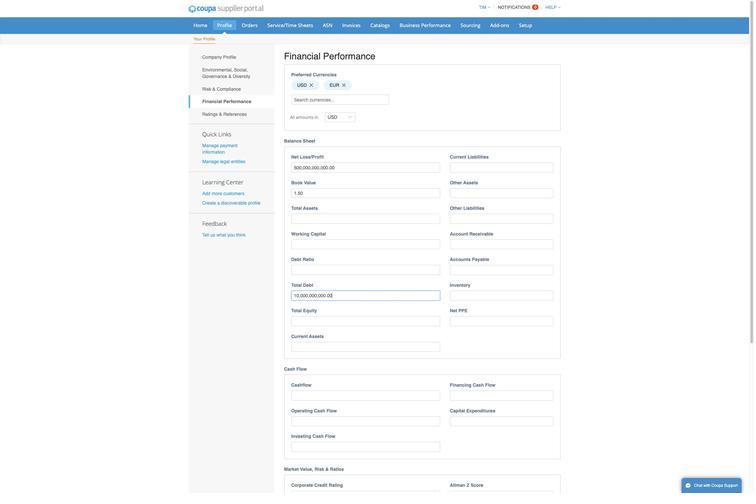 Task type: describe. For each thing, give the bounding box(es) containing it.
orders link
[[238, 20, 262, 30]]

your profile
[[194, 37, 215, 41]]

customers
[[224, 191, 245, 196]]

credit
[[315, 483, 328, 488]]

create a discoverable profile link
[[202, 201, 261, 206]]

Total Equity text field
[[291, 317, 440, 327]]

selected list box
[[289, 79, 556, 92]]

operating
[[291, 409, 313, 414]]

financing cash flow
[[450, 383, 496, 388]]

add
[[202, 191, 211, 196]]

chat with coupa support
[[695, 484, 739, 488]]

tim
[[480, 5, 487, 10]]

book
[[291, 180, 303, 185]]

ratings & references
[[202, 112, 247, 117]]

references
[[224, 112, 247, 117]]

0 vertical spatial financial
[[284, 51, 321, 61]]

manage legal entities
[[202, 159, 246, 164]]

all amounts in
[[290, 114, 319, 120]]

setup link
[[515, 20, 537, 30]]

add-ons
[[491, 22, 510, 28]]

help
[[546, 5, 557, 10]]

create
[[202, 201, 216, 206]]

0 horizontal spatial financial performance
[[202, 99, 252, 104]]

Financing Cash Flow text field
[[450, 391, 554, 401]]

net loss/profit
[[291, 155, 324, 160]]

legal
[[220, 159, 230, 164]]

information
[[202, 149, 225, 155]]

balance
[[284, 139, 302, 144]]

more
[[212, 191, 222, 196]]

manage legal entities link
[[202, 159, 246, 164]]

performance for business performance link
[[422, 22, 451, 28]]

0 vertical spatial capital
[[311, 232, 326, 237]]

learning center
[[202, 178, 244, 186]]

business
[[400, 22, 420, 28]]

other for other liabilities
[[450, 206, 462, 211]]

cash for operating cash flow
[[314, 409, 326, 414]]

1 horizontal spatial financial performance
[[284, 51, 376, 61]]

working
[[291, 232, 310, 237]]

coupa
[[712, 484, 724, 488]]

links
[[218, 130, 232, 138]]

0 vertical spatial profile
[[217, 22, 232, 28]]

create a discoverable profile
[[202, 201, 261, 206]]

asn link
[[319, 20, 337, 30]]

amounts
[[296, 114, 314, 120]]

1 horizontal spatial performance
[[323, 51, 376, 61]]

other for other assets
[[450, 180, 462, 185]]

sheet
[[303, 139, 316, 144]]

altman z score
[[450, 483, 484, 488]]

Net Loss/Profit text field
[[291, 163, 440, 173]]

chat with coupa support button
[[682, 478, 742, 493]]

current liabilities
[[450, 155, 489, 160]]

loss/profit
[[300, 155, 324, 160]]

currencies
[[313, 72, 337, 77]]

debt ratio
[[291, 257, 314, 262]]

total for total equity
[[291, 308, 302, 314]]

service/time sheets
[[268, 22, 313, 28]]

usd option
[[291, 80, 319, 90]]

environmental, social, governance & diversity
[[202, 67, 251, 79]]

profile
[[248, 201, 261, 206]]

value
[[304, 180, 316, 185]]

Current Assets text field
[[291, 342, 440, 352]]

Net PPE text field
[[450, 317, 554, 327]]

& inside ratings & references link
[[219, 112, 222, 117]]

net for net loss/profit
[[291, 155, 299, 160]]

company profile
[[202, 55, 236, 60]]

profile for your profile
[[203, 37, 215, 41]]

total for total debt
[[291, 283, 302, 288]]

environmental,
[[202, 67, 233, 73]]

Search currencies... field
[[291, 95, 389, 105]]

receivable
[[470, 232, 494, 237]]

current assets
[[291, 334, 324, 339]]

in
[[315, 114, 319, 120]]

1 vertical spatial financial
[[202, 99, 222, 104]]

0
[[535, 5, 537, 9]]

business performance link
[[396, 20, 455, 30]]

navigation containing notifications 0
[[477, 1, 561, 14]]

all
[[290, 114, 295, 120]]

eur
[[330, 83, 340, 88]]

catalogs
[[371, 22, 390, 28]]

total assets
[[291, 206, 318, 211]]

payable
[[472, 257, 490, 262]]

liabilities for current liabilities
[[468, 155, 489, 160]]

financial performance link
[[189, 95, 275, 108]]

Cashflow text field
[[291, 391, 440, 401]]

chat
[[695, 484, 703, 488]]

assets for current assets
[[309, 334, 324, 339]]

cash flow
[[284, 367, 307, 372]]

governance
[[202, 74, 227, 79]]

ons
[[501, 22, 510, 28]]

you
[[228, 233, 235, 238]]

rating
[[329, 483, 343, 488]]

sheets
[[298, 22, 313, 28]]

cashflow
[[291, 383, 312, 388]]

asn
[[323, 22, 333, 28]]

Current Liabilities text field
[[450, 163, 554, 173]]

Total Assets text field
[[291, 214, 440, 224]]

invoices link
[[338, 20, 365, 30]]

risk & compliance link
[[189, 83, 275, 95]]

home link
[[189, 20, 212, 30]]

ratings
[[202, 112, 218, 117]]

your profile link
[[193, 35, 216, 44]]

notifications
[[499, 5, 531, 10]]

eur option
[[324, 80, 352, 90]]



Task type: vqa. For each thing, say whether or not it's contained in the screenshot.
other corresponding to Other Assets
yes



Task type: locate. For each thing, give the bounding box(es) containing it.
Other Liabilities text field
[[450, 214, 554, 224]]

quick
[[202, 130, 217, 138]]

assets for total assets
[[303, 206, 318, 211]]

current
[[450, 155, 467, 160], [291, 334, 308, 339]]

a
[[217, 201, 220, 206]]

investing cash flow
[[291, 434, 336, 439]]

catalogs link
[[367, 20, 395, 30]]

0 horizontal spatial net
[[291, 155, 299, 160]]

1 horizontal spatial debt
[[303, 283, 314, 288]]

total equity
[[291, 308, 317, 314]]

financial performance
[[284, 51, 376, 61], [202, 99, 252, 104]]

0 horizontal spatial performance
[[224, 99, 252, 104]]

0 vertical spatial performance
[[422, 22, 451, 28]]

0 horizontal spatial current
[[291, 334, 308, 339]]

other up account
[[450, 206, 462, 211]]

Investing Cash Flow text field
[[291, 442, 440, 452]]

2 total from the top
[[291, 283, 302, 288]]

diversity
[[233, 74, 251, 79]]

current for current assets
[[291, 334, 308, 339]]

flow up cashflow
[[297, 367, 307, 372]]

service/time
[[268, 22, 297, 28]]

manage down information
[[202, 159, 219, 164]]

financial
[[284, 51, 321, 61], [202, 99, 222, 104]]

profile right your
[[203, 37, 215, 41]]

1 horizontal spatial net
[[450, 308, 458, 314]]

net ppe
[[450, 308, 468, 314]]

profile for company profile
[[223, 55, 236, 60]]

accounts
[[450, 257, 471, 262]]

capital expenditures
[[450, 409, 496, 414]]

tim link
[[477, 5, 491, 10]]

0 vertical spatial financial performance
[[284, 51, 376, 61]]

0 vertical spatial manage
[[202, 143, 219, 148]]

z
[[467, 483, 470, 488]]

profile link
[[213, 20, 236, 30]]

1 horizontal spatial risk
[[315, 467, 324, 472]]

total down the debt ratio
[[291, 283, 302, 288]]

home
[[194, 22, 208, 28]]

help link
[[543, 5, 561, 10]]

Other Assets text field
[[450, 188, 554, 198]]

1 vertical spatial debt
[[303, 283, 314, 288]]

compliance
[[217, 86, 241, 92]]

center
[[226, 178, 244, 186]]

net down balance
[[291, 155, 299, 160]]

assets for other assets
[[464, 180, 479, 185]]

tell us what you think
[[202, 233, 246, 238]]

feedback
[[202, 220, 227, 228]]

equity
[[303, 308, 317, 314]]

corporate
[[291, 483, 313, 488]]

& inside risk & compliance link
[[213, 86, 216, 92]]

with
[[704, 484, 711, 488]]

& right ratings
[[219, 112, 222, 117]]

social,
[[234, 67, 248, 73]]

& down governance
[[213, 86, 216, 92]]

orders
[[242, 22, 258, 28]]

net for net ppe
[[450, 308, 458, 314]]

sourcing
[[461, 22, 481, 28]]

1 manage from the top
[[202, 143, 219, 148]]

1 vertical spatial total
[[291, 283, 302, 288]]

Operating Cash Flow text field
[[291, 417, 440, 427]]

0 vertical spatial assets
[[464, 180, 479, 185]]

cash for financing cash flow
[[473, 383, 484, 388]]

preferred currencies
[[291, 72, 337, 77]]

manage inside manage payment information
[[202, 143, 219, 148]]

Account Receivable text field
[[450, 240, 554, 250]]

financing
[[450, 383, 472, 388]]

profile down coupa supplier portal image
[[217, 22, 232, 28]]

1 vertical spatial net
[[450, 308, 458, 314]]

profile inside 'link'
[[223, 55, 236, 60]]

1 vertical spatial financial performance
[[202, 99, 252, 104]]

cash right the investing on the left of page
[[313, 434, 324, 439]]

&
[[229, 74, 232, 79], [213, 86, 216, 92], [219, 112, 222, 117], [326, 467, 329, 472]]

corporate credit rating
[[291, 483, 343, 488]]

other up other liabilities
[[450, 180, 462, 185]]

financial performance down compliance
[[202, 99, 252, 104]]

market
[[284, 467, 299, 472]]

cash for investing cash flow
[[313, 434, 324, 439]]

flow for investing cash flow
[[325, 434, 336, 439]]

total debt
[[291, 283, 314, 288]]

2 vertical spatial total
[[291, 308, 302, 314]]

debt left ratio in the left of the page
[[291, 257, 302, 262]]

1 vertical spatial profile
[[203, 37, 215, 41]]

ratios
[[330, 467, 344, 472]]

profile
[[217, 22, 232, 28], [203, 37, 215, 41], [223, 55, 236, 60]]

operating cash flow
[[291, 409, 337, 414]]

0 horizontal spatial debt
[[291, 257, 302, 262]]

profile up environmental, social, governance & diversity link
[[223, 55, 236, 60]]

risk right value,
[[315, 467, 324, 472]]

0 horizontal spatial capital
[[311, 232, 326, 237]]

1 total from the top
[[291, 206, 302, 211]]

setup
[[520, 22, 533, 28]]

2 manage from the top
[[202, 159, 219, 164]]

manage up information
[[202, 143, 219, 148]]

1 vertical spatial current
[[291, 334, 308, 339]]

0 vertical spatial debt
[[291, 257, 302, 262]]

1 vertical spatial assets
[[303, 206, 318, 211]]

Corporate Credit Rating text field
[[291, 491, 440, 493]]

Inventory text field
[[450, 291, 554, 301]]

1 vertical spatial manage
[[202, 159, 219, 164]]

financial up ratings
[[202, 99, 222, 104]]

2 vertical spatial assets
[[309, 334, 324, 339]]

0 vertical spatial total
[[291, 206, 302, 211]]

total left "equity"
[[291, 308, 302, 314]]

inventory
[[450, 283, 471, 288]]

service/time sheets link
[[263, 20, 318, 30]]

score
[[471, 483, 484, 488]]

performance right business
[[422, 22, 451, 28]]

other
[[450, 180, 462, 185], [450, 206, 462, 211]]

1 horizontal spatial current
[[450, 155, 467, 160]]

coupa supplier portal image
[[184, 1, 268, 17]]

manage for manage legal entities
[[202, 159, 219, 164]]

cash right operating
[[314, 409, 326, 414]]

current up "other assets"
[[450, 155, 467, 160]]

cash right financing
[[473, 383, 484, 388]]

2 vertical spatial performance
[[224, 99, 252, 104]]

usd
[[297, 83, 307, 88]]

Altman Z Score text field
[[450, 491, 554, 493]]

capital right working
[[311, 232, 326, 237]]

risk & compliance
[[202, 86, 241, 92]]

Total Debt text field
[[291, 291, 440, 301]]

liabilities for other liabilities
[[464, 206, 485, 211]]

tell
[[202, 233, 209, 238]]

company
[[202, 55, 222, 60]]

ratings & references link
[[189, 108, 275, 121]]

account
[[450, 232, 469, 237]]

Accounts Payable text field
[[450, 265, 554, 275]]

Debt Ratio text field
[[291, 265, 440, 275]]

Capital Expenditures text field
[[450, 417, 554, 427]]

flow for financing cash flow
[[486, 383, 496, 388]]

flow for operating cash flow
[[327, 409, 337, 414]]

flow right the investing on the left of page
[[325, 434, 336, 439]]

financial performance up currencies
[[284, 51, 376, 61]]

2 vertical spatial profile
[[223, 55, 236, 60]]

0 vertical spatial risk
[[202, 86, 211, 92]]

capital left "expenditures"
[[450, 409, 466, 414]]

company profile link
[[189, 51, 275, 64]]

debt down ratio in the left of the page
[[303, 283, 314, 288]]

learning
[[202, 178, 225, 186]]

1 vertical spatial liabilities
[[464, 206, 485, 211]]

assets down the value
[[303, 206, 318, 211]]

book value
[[291, 180, 316, 185]]

performance up references
[[224, 99, 252, 104]]

net
[[291, 155, 299, 160], [450, 308, 458, 314]]

other assets
[[450, 180, 479, 185]]

1 horizontal spatial capital
[[450, 409, 466, 414]]

0 horizontal spatial risk
[[202, 86, 211, 92]]

assets down "equity"
[[309, 334, 324, 339]]

value,
[[300, 467, 314, 472]]

& inside environmental, social, governance & diversity
[[229, 74, 232, 79]]

0 vertical spatial liabilities
[[468, 155, 489, 160]]

other liabilities
[[450, 206, 485, 211]]

& left ratios
[[326, 467, 329, 472]]

& left diversity
[[229, 74, 232, 79]]

Working Capital text field
[[291, 240, 440, 250]]

liabilities up current liabilities text field
[[468, 155, 489, 160]]

ppe
[[459, 308, 468, 314]]

0 vertical spatial other
[[450, 180, 462, 185]]

manage for manage payment information
[[202, 143, 219, 148]]

liabilities
[[468, 155, 489, 160], [464, 206, 485, 211]]

0 vertical spatial net
[[291, 155, 299, 160]]

debt
[[291, 257, 302, 262], [303, 283, 314, 288]]

performance up currencies
[[323, 51, 376, 61]]

account receivable
[[450, 232, 494, 237]]

flow right operating
[[327, 409, 337, 414]]

total for total assets
[[291, 206, 302, 211]]

payment
[[220, 143, 238, 148]]

performance for financial performance link
[[224, 99, 252, 104]]

financial up preferred
[[284, 51, 321, 61]]

what
[[217, 233, 226, 238]]

support
[[725, 484, 739, 488]]

Book Value text field
[[291, 188, 440, 198]]

add-
[[491, 22, 501, 28]]

business performance
[[400, 22, 451, 28]]

net left ppe at the right of the page
[[450, 308, 458, 314]]

investing
[[291, 434, 312, 439]]

1 vertical spatial other
[[450, 206, 462, 211]]

ratio
[[303, 257, 314, 262]]

navigation
[[477, 1, 561, 14]]

expenditures
[[467, 409, 496, 414]]

quick links
[[202, 130, 232, 138]]

0 horizontal spatial financial
[[202, 99, 222, 104]]

current for current liabilities
[[450, 155, 467, 160]]

2 other from the top
[[450, 206, 462, 211]]

risk down governance
[[202, 86, 211, 92]]

0 vertical spatial current
[[450, 155, 467, 160]]

1 vertical spatial performance
[[323, 51, 376, 61]]

environmental, social, governance & diversity link
[[189, 64, 275, 83]]

1 vertical spatial risk
[[315, 467, 324, 472]]

total down the book
[[291, 206, 302, 211]]

cash up cashflow
[[284, 367, 295, 372]]

accounts payable
[[450, 257, 490, 262]]

liabilities up account receivable
[[464, 206, 485, 211]]

1 vertical spatial capital
[[450, 409, 466, 414]]

tell us what you think button
[[202, 232, 246, 239]]

2 horizontal spatial performance
[[422, 22, 451, 28]]

flow up financing cash flow text field
[[486, 383, 496, 388]]

1 other from the top
[[450, 180, 462, 185]]

1 horizontal spatial financial
[[284, 51, 321, 61]]

notifications 0
[[499, 5, 537, 10]]

3 total from the top
[[291, 308, 302, 314]]

assets down current liabilities
[[464, 180, 479, 185]]

current down total equity on the bottom of page
[[291, 334, 308, 339]]



